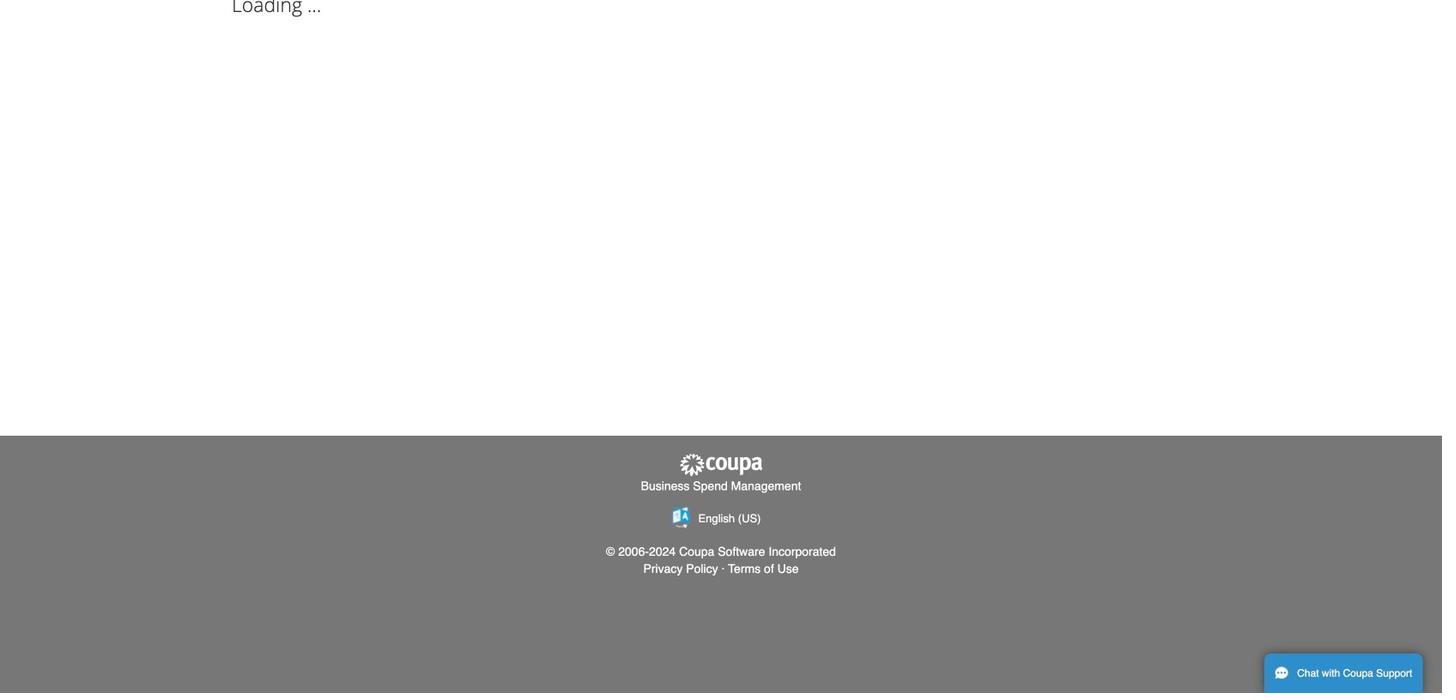 Task type: locate. For each thing, give the bounding box(es) containing it.
coupa supplier portal image
[[678, 453, 764, 478]]



Task type: vqa. For each thing, say whether or not it's contained in the screenshot.
* Last Name's Name
no



